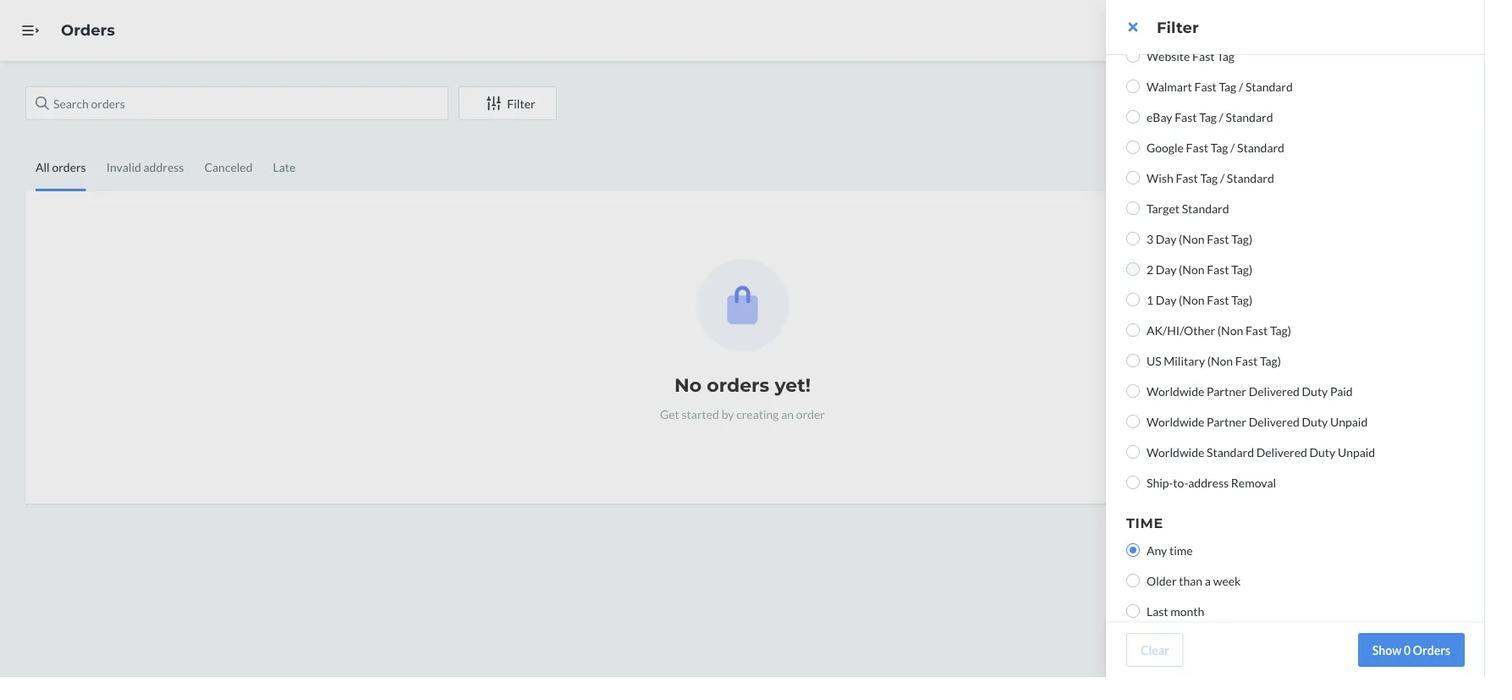 Task type: vqa. For each thing, say whether or not it's contained in the screenshot.
bank inside button
no



Task type: locate. For each thing, give the bounding box(es) containing it.
1 vertical spatial duty
[[1302, 414, 1328, 429]]

3 day from the top
[[1156, 292, 1177, 307]]

1 vertical spatial partner
[[1207, 414, 1247, 429]]

delivered
[[1249, 384, 1300, 398], [1249, 414, 1300, 429], [1257, 445, 1307, 459]]

ak/hi/other (non fast tag)
[[1147, 323, 1291, 337]]

day
[[1156, 231, 1177, 246], [1156, 262, 1177, 276], [1156, 292, 1177, 307]]

3 day (non fast tag)
[[1147, 231, 1253, 246]]

day for 1
[[1156, 292, 1177, 307]]

standard down google fast tag / standard
[[1227, 171, 1274, 185]]

tag for ebay
[[1199, 110, 1217, 124]]

standard up ebay fast tag / standard
[[1246, 79, 1293, 94]]

0 vertical spatial day
[[1156, 231, 1177, 246]]

tag) for 2 day (non fast tag)
[[1232, 262, 1253, 276]]

tag up google fast tag / standard
[[1199, 110, 1217, 124]]

(non for 1 day (non fast tag)
[[1179, 292, 1205, 307]]

tag up ebay fast tag / standard
[[1219, 79, 1237, 94]]

tag down google fast tag / standard
[[1200, 171, 1218, 185]]

2 day from the top
[[1156, 262, 1177, 276]]

0 vertical spatial delivered
[[1249, 384, 1300, 398]]

tag) for us military (non fast tag)
[[1260, 353, 1281, 368]]

/
[[1239, 79, 1243, 94], [1219, 110, 1224, 124], [1231, 140, 1235, 154], [1220, 171, 1225, 185]]

/ up ebay fast tag / standard
[[1239, 79, 1243, 94]]

2 vertical spatial duty
[[1310, 445, 1336, 459]]

show 0 orders button
[[1358, 633, 1465, 667]]

tag up walmart fast tag / standard
[[1217, 49, 1235, 63]]

website fast tag
[[1147, 49, 1235, 63]]

(non down target standard
[[1179, 231, 1205, 246]]

tag
[[1217, 49, 1235, 63], [1219, 79, 1237, 94], [1199, 110, 1217, 124], [1211, 140, 1228, 154], [1200, 171, 1218, 185]]

2 partner from the top
[[1207, 414, 1247, 429]]

delivered down worldwide partner delivered duty unpaid
[[1257, 445, 1307, 459]]

/ up wish fast tag / standard
[[1231, 140, 1235, 154]]

2 vertical spatial worldwide
[[1147, 445, 1205, 459]]

target standard
[[1147, 201, 1229, 215]]

target
[[1147, 201, 1180, 215]]

day right 3 at the top
[[1156, 231, 1177, 246]]

1 vertical spatial day
[[1156, 262, 1177, 276]]

tag up wish fast tag / standard
[[1211, 140, 1228, 154]]

any
[[1147, 543, 1167, 557]]

delivered up worldwide partner delivered duty unpaid
[[1249, 384, 1300, 398]]

0 vertical spatial partner
[[1207, 384, 1247, 398]]

any time
[[1147, 543, 1193, 557]]

partner down the worldwide partner delivered duty paid
[[1207, 414, 1247, 429]]

tag for google
[[1211, 140, 1228, 154]]

time
[[1170, 543, 1193, 557]]

/ down walmart fast tag / standard
[[1219, 110, 1224, 124]]

standard up ship-to-address removal
[[1207, 445, 1254, 459]]

fast right ebay
[[1175, 110, 1197, 124]]

day right 2
[[1156, 262, 1177, 276]]

walmart fast tag / standard
[[1147, 79, 1293, 94]]

orders
[[1413, 643, 1451, 657]]

fast
[[1193, 49, 1215, 63], [1195, 79, 1217, 94], [1175, 110, 1197, 124], [1186, 140, 1209, 154], [1176, 171, 1198, 185], [1207, 231, 1229, 246], [1207, 262, 1229, 276], [1207, 292, 1229, 307], [1246, 323, 1268, 337], [1236, 353, 1258, 368]]

tag) for 1 day (non fast tag)
[[1232, 292, 1253, 307]]

fast up the worldwide partner delivered duty paid
[[1236, 353, 1258, 368]]

unpaid
[[1330, 414, 1368, 429], [1338, 445, 1375, 459]]

tag for walmart
[[1219, 79, 1237, 94]]

standard
[[1246, 79, 1293, 94], [1226, 110, 1273, 124], [1237, 140, 1285, 154], [1227, 171, 1274, 185], [1182, 201, 1229, 215], [1207, 445, 1254, 459]]

tag for wish
[[1200, 171, 1218, 185]]

website
[[1147, 49, 1190, 63]]

/ down google fast tag / standard
[[1220, 171, 1225, 185]]

us
[[1147, 353, 1162, 368]]

standard up wish fast tag / standard
[[1237, 140, 1285, 154]]

0 vertical spatial worldwide
[[1147, 384, 1205, 398]]

1 day from the top
[[1156, 231, 1177, 246]]

(non down 2 day (non fast tag)
[[1179, 292, 1205, 307]]

(non for 2 day (non fast tag)
[[1179, 262, 1205, 276]]

None radio
[[1126, 80, 1140, 93], [1126, 110, 1140, 124], [1126, 140, 1140, 154], [1126, 201, 1140, 215], [1126, 232, 1140, 245], [1126, 262, 1140, 276], [1126, 293, 1140, 306], [1126, 323, 1140, 337], [1126, 354, 1140, 367], [1126, 445, 1140, 459], [1126, 604, 1140, 618], [1126, 80, 1140, 93], [1126, 110, 1140, 124], [1126, 140, 1140, 154], [1126, 201, 1140, 215], [1126, 232, 1140, 245], [1126, 262, 1140, 276], [1126, 293, 1140, 306], [1126, 323, 1140, 337], [1126, 354, 1140, 367], [1126, 445, 1140, 459], [1126, 604, 1140, 618]]

close image
[[1129, 20, 1138, 34]]

1 partner from the top
[[1207, 384, 1247, 398]]

standard down walmart fast tag / standard
[[1226, 110, 1273, 124]]

paid
[[1330, 384, 1353, 398]]

(non up 1 day (non fast tag)
[[1179, 262, 1205, 276]]

/ for wish
[[1220, 171, 1225, 185]]

partner
[[1207, 384, 1247, 398], [1207, 414, 1247, 429]]

(non down ak/hi/other (non fast tag)
[[1208, 353, 1233, 368]]

worldwide for worldwide partner delivered duty unpaid
[[1147, 414, 1205, 429]]

duty down paid
[[1310, 445, 1336, 459]]

standard for wish fast tag / standard
[[1227, 171, 1274, 185]]

removal
[[1231, 475, 1276, 490]]

1 vertical spatial delivered
[[1249, 414, 1300, 429]]

duty for worldwide standard delivered duty unpaid
[[1310, 445, 1336, 459]]

2 vertical spatial day
[[1156, 292, 1177, 307]]

duty for worldwide partner delivered duty unpaid
[[1302, 414, 1328, 429]]

military
[[1164, 353, 1205, 368]]

partner down us military (non fast tag) on the bottom of the page
[[1207, 384, 1247, 398]]

last month
[[1147, 604, 1205, 618]]

1 worldwide from the top
[[1147, 384, 1205, 398]]

1 vertical spatial unpaid
[[1338, 445, 1375, 459]]

0 vertical spatial unpaid
[[1330, 414, 1368, 429]]

google
[[1147, 140, 1184, 154]]

last
[[1147, 604, 1168, 618]]

1 vertical spatial worldwide
[[1147, 414, 1205, 429]]

duty up worldwide standard delivered duty unpaid
[[1302, 414, 1328, 429]]

fast right google
[[1186, 140, 1209, 154]]

3 worldwide from the top
[[1147, 445, 1205, 459]]

2
[[1147, 262, 1154, 276]]

worldwide
[[1147, 384, 1205, 398], [1147, 414, 1205, 429], [1147, 445, 1205, 459]]

tag)
[[1232, 231, 1253, 246], [1232, 262, 1253, 276], [1232, 292, 1253, 307], [1270, 323, 1291, 337], [1260, 353, 1281, 368]]

day right 1
[[1156, 292, 1177, 307]]

None radio
[[1126, 49, 1140, 63], [1126, 171, 1140, 184], [1126, 384, 1140, 398], [1126, 415, 1140, 428], [1126, 476, 1140, 489], [1126, 543, 1140, 557], [1126, 574, 1140, 587], [1126, 49, 1140, 63], [1126, 171, 1140, 184], [1126, 384, 1140, 398], [1126, 415, 1140, 428], [1126, 476, 1140, 489], [1126, 543, 1140, 557], [1126, 574, 1140, 587]]

fast right "wish" at the top of the page
[[1176, 171, 1198, 185]]

address
[[1188, 475, 1229, 490]]

delivered up worldwide standard delivered duty unpaid
[[1249, 414, 1300, 429]]

(non
[[1179, 231, 1205, 246], [1179, 262, 1205, 276], [1179, 292, 1205, 307], [1218, 323, 1243, 337], [1208, 353, 1233, 368]]

than
[[1179, 573, 1203, 588]]

0 vertical spatial duty
[[1302, 384, 1328, 398]]

us military (non fast tag)
[[1147, 353, 1281, 368]]

duty
[[1302, 384, 1328, 398], [1302, 414, 1328, 429], [1310, 445, 1336, 459]]

partner for worldwide partner delivered duty unpaid
[[1207, 414, 1247, 429]]

2 vertical spatial delivered
[[1257, 445, 1307, 459]]

ship-to-address removal
[[1147, 475, 1276, 490]]

2 worldwide from the top
[[1147, 414, 1205, 429]]

duty left paid
[[1302, 384, 1328, 398]]



Task type: describe. For each thing, give the bounding box(es) containing it.
2 day (non fast tag)
[[1147, 262, 1253, 276]]

partner for worldwide partner delivered duty paid
[[1207, 384, 1247, 398]]

standard down wish fast tag / standard
[[1182, 201, 1229, 215]]

show
[[1373, 643, 1402, 657]]

worldwide for worldwide standard delivered duty unpaid
[[1147, 445, 1205, 459]]

fast up 2 day (non fast tag)
[[1207, 231, 1229, 246]]

fast down "3 day (non fast tag)"
[[1207, 262, 1229, 276]]

delivered for worldwide partner delivered duty unpaid
[[1249, 414, 1300, 429]]

/ for walmart
[[1239, 79, 1243, 94]]

wish fast tag / standard
[[1147, 171, 1274, 185]]

older than a week
[[1147, 573, 1241, 588]]

unpaid for worldwide partner delivered duty unpaid
[[1330, 414, 1368, 429]]

duty for worldwide partner delivered duty paid
[[1302, 384, 1328, 398]]

tag) for 3 day (non fast tag)
[[1232, 231, 1253, 246]]

fast up walmart fast tag / standard
[[1193, 49, 1215, 63]]

week
[[1213, 573, 1241, 588]]

day for 2
[[1156, 262, 1177, 276]]

older
[[1147, 573, 1177, 588]]

google fast tag / standard
[[1147, 140, 1285, 154]]

standard for ebay fast tag / standard
[[1226, 110, 1273, 124]]

1 day (non fast tag)
[[1147, 292, 1253, 307]]

to-
[[1173, 475, 1188, 490]]

3
[[1147, 231, 1154, 246]]

(non for us military (non fast tag)
[[1208, 353, 1233, 368]]

0
[[1404, 643, 1411, 657]]

ship-
[[1147, 475, 1173, 490]]

delivered for worldwide standard delivered duty unpaid
[[1257, 445, 1307, 459]]

standard for walmart fast tag / standard
[[1246, 79, 1293, 94]]

tag for website
[[1217, 49, 1235, 63]]

worldwide partner delivered duty unpaid
[[1147, 414, 1368, 429]]

ebay
[[1147, 110, 1173, 124]]

fast up ebay fast tag / standard
[[1195, 79, 1217, 94]]

delivered for worldwide partner delivered duty paid
[[1249, 384, 1300, 398]]

month
[[1171, 604, 1205, 618]]

1
[[1147, 292, 1154, 307]]

standard for google fast tag / standard
[[1237, 140, 1285, 154]]

ebay fast tag / standard
[[1147, 110, 1273, 124]]

clear
[[1141, 643, 1169, 657]]

unpaid for worldwide standard delivered duty unpaid
[[1338, 445, 1375, 459]]

worldwide for worldwide partner delivered duty paid
[[1147, 384, 1205, 398]]

wish
[[1147, 171, 1174, 185]]

day for 3
[[1156, 231, 1177, 246]]

/ for google
[[1231, 140, 1235, 154]]

filter
[[1157, 18, 1199, 36]]

worldwide partner delivered duty paid
[[1147, 384, 1353, 398]]

time
[[1126, 515, 1164, 531]]

fast up us military (non fast tag) on the bottom of the page
[[1246, 323, 1268, 337]]

clear button
[[1126, 633, 1184, 667]]

a
[[1205, 573, 1211, 588]]

ak/hi/other
[[1147, 323, 1215, 337]]

(non for 3 day (non fast tag)
[[1179, 231, 1205, 246]]

(non up us military (non fast tag) on the bottom of the page
[[1218, 323, 1243, 337]]

worldwide standard delivered duty unpaid
[[1147, 445, 1375, 459]]

fast up ak/hi/other (non fast tag)
[[1207, 292, 1229, 307]]

/ for ebay
[[1219, 110, 1224, 124]]

walmart
[[1147, 79, 1192, 94]]

show 0 orders
[[1373, 643, 1451, 657]]



